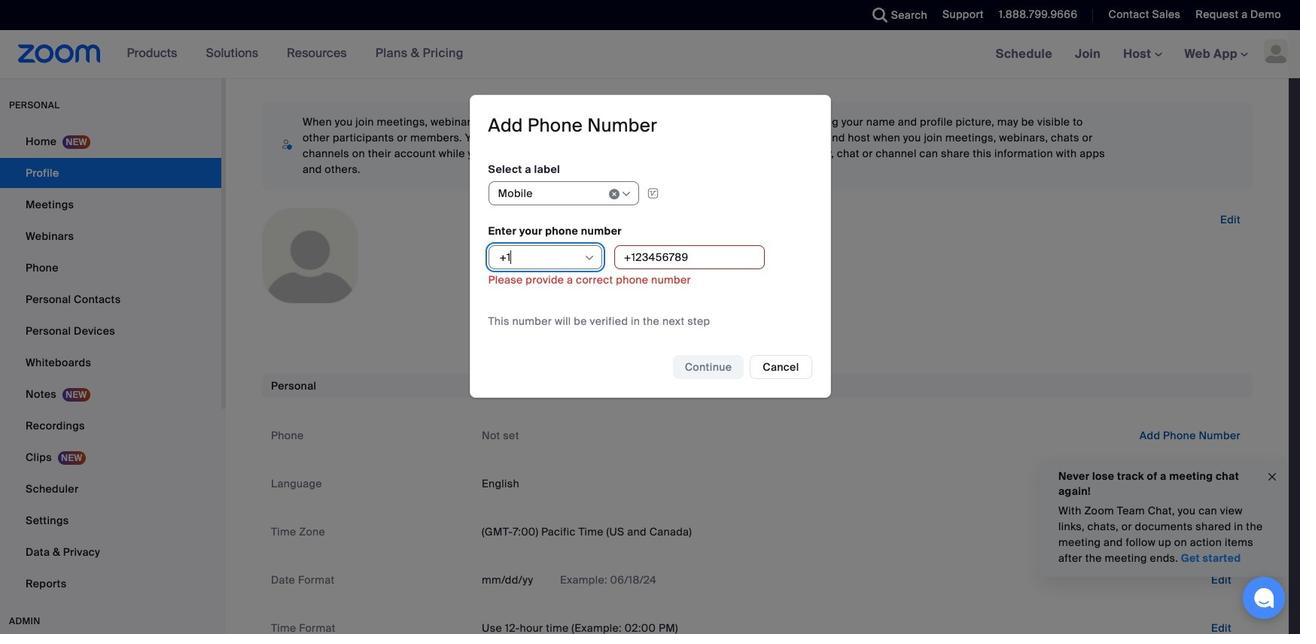 Task type: describe. For each thing, give the bounding box(es) containing it.
product information navigation
[[101, 30, 475, 78]]

clear select image
[[608, 188, 620, 200]]

Phone Number text field
[[614, 245, 765, 269]]

0 vertical spatial show options image
[[620, 188, 632, 200]]

Select Country text field
[[498, 246, 582, 269]]

meetings navigation
[[984, 30, 1300, 79]]



Task type: locate. For each thing, give the bounding box(es) containing it.
application
[[488, 181, 785, 216]]

open chat image
[[1253, 588, 1275, 609]]

1 vertical spatial show options image
[[583, 252, 595, 264]]

show options image right select country text field
[[583, 252, 595, 264]]

dialog
[[469, 95, 831, 398]]

close image
[[1266, 469, 1278, 486]]

support version for phone label image
[[643, 186, 664, 200]]

1 horizontal spatial show options image
[[620, 188, 632, 200]]

heading
[[488, 114, 657, 137]]

show options image
[[620, 188, 632, 200], [583, 252, 595, 264]]

show options image left support version for phone label icon
[[620, 188, 632, 200]]

0 horizontal spatial show options image
[[583, 252, 595, 264]]

alert
[[488, 245, 818, 288]]

banner
[[0, 30, 1300, 79]]

user photo image
[[263, 209, 358, 303]]

personal menu menu
[[0, 126, 221, 601]]



Task type: vqa. For each thing, say whether or not it's contained in the screenshot.
Support Version for Enable new Meetings tab experience image
no



